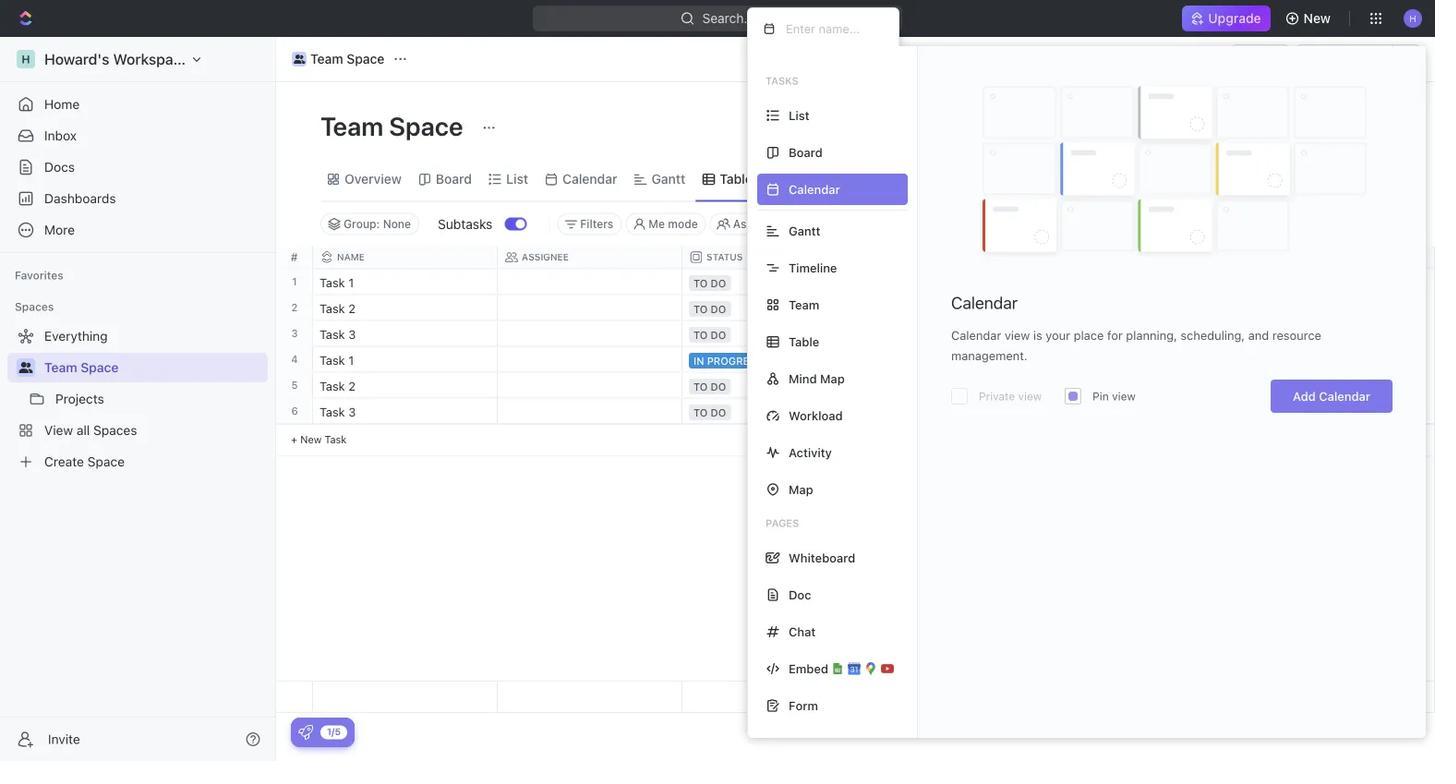 Task type: vqa. For each thing, say whether or not it's contained in the screenshot.
fourth Do from the bottom
yes



Task type: describe. For each thing, give the bounding box(es) containing it.
task for 1st to do cell from the bottom
[[320, 405, 345, 418]]

hide button
[[1195, 166, 1251, 192]]

new button
[[1278, 4, 1342, 33]]

list inside list link
[[506, 171, 528, 187]]

resource
[[1273, 328, 1322, 342]]

press space to select this row. row containing ‎task 2
[[313, 295, 1237, 321]]

dashboards link
[[7, 184, 268, 213]]

onboarding checklist button image
[[298, 725, 313, 740]]

1/5
[[327, 727, 341, 737]]

show closed
[[823, 218, 891, 230]]

0 horizontal spatial map
[[789, 483, 814, 497]]

user group image
[[19, 362, 33, 373]]

invite
[[48, 732, 80, 747]]

to for 1st to do cell from the bottom
[[694, 406, 708, 418]]

3 inside 1 2 3 4 5 6
[[291, 327, 298, 339]]

pages
[[766, 517, 799, 529]]

set priority image
[[1049, 400, 1077, 427]]

6
[[291, 405, 298, 417]]

1 for ‎task 1
[[348, 275, 354, 289]]

customize button
[[1254, 166, 1349, 192]]

show
[[823, 218, 852, 230]]

4
[[291, 353, 298, 365]]

embed
[[789, 662, 829, 676]]

and
[[1249, 328, 1269, 342]]

view
[[800, 171, 829, 187]]

⌘k
[[875, 11, 895, 26]]

team down timeline at the right
[[789, 298, 820, 312]]

place
[[1074, 328, 1104, 342]]

docs
[[44, 159, 75, 175]]

management.
[[951, 349, 1028, 363]]

add
[[1293, 389, 1316, 403]]

view button
[[776, 158, 836, 201]]

home link
[[7, 90, 268, 119]]

‎task for ‎task 1
[[320, 275, 345, 289]]

1 for task 1
[[348, 353, 354, 367]]

hide
[[1217, 171, 1245, 187]]

‎task 1
[[320, 275, 354, 289]]

1 inside 1 2 3 4 5 6
[[292, 276, 297, 288]]

to do cell for press space to select this row. row containing task 2
[[683, 373, 867, 398]]

1 task 3 from the top
[[320, 327, 356, 341]]

list link
[[503, 166, 528, 192]]

subtasks
[[438, 216, 493, 231]]

press space to select this row. row containing ‎task 1
[[313, 269, 1237, 295]]

task for to do cell associated with press space to select this row. row containing task 2
[[320, 379, 345, 393]]

pin
[[1093, 390, 1109, 403]]

team up 'overview' link
[[321, 110, 384, 141]]

gantt inside "link"
[[652, 171, 686, 187]]

team right user group icon
[[310, 51, 343, 67]]

team space link inside tree
[[44, 353, 264, 382]]

private view
[[979, 390, 1042, 403]]

view for calendar
[[1005, 328, 1030, 342]]

to do for press space to select this row. row containing ‎task 2 to do cell
[[694, 303, 726, 315]]

in progress cell
[[683, 347, 867, 372]]

view button
[[776, 166, 836, 192]]

new task
[[300, 434, 347, 446]]

to do for 1st to do cell from the bottom
[[694, 406, 726, 418]]

0 vertical spatial board
[[789, 145, 823, 159]]

dashboards
[[44, 191, 116, 206]]

row inside grid
[[313, 246, 1237, 269]]

upgrade
[[1209, 11, 1262, 26]]

mind
[[789, 372, 817, 386]]

grid containing ‎task 1
[[276, 246, 1436, 713]]

your
[[1046, 328, 1071, 342]]

board link
[[432, 166, 472, 192]]

to do for third to do cell from the top of the row group containing ‎task 1
[[694, 329, 726, 341]]

set priority element for in progress cell at the top of the page
[[1049, 348, 1077, 376]]

set priority image for 1
[[1049, 348, 1077, 376]]

subtasks button
[[431, 209, 505, 239]]

whiteboard
[[789, 551, 856, 565]]

0 vertical spatial space
[[347, 51, 385, 67]]

press space to select this row. row containing 5
[[276, 373, 313, 399]]

progress
[[707, 355, 763, 367]]

overview link
[[341, 166, 402, 192]]

assignees
[[733, 218, 788, 230]]

team inside team space tree
[[44, 360, 77, 375]]

to for to do cell for press space to select this row. row containing ‎task 1
[[694, 277, 708, 289]]

do for press space to select this row. row containing ‎task 2 to do cell
[[711, 303, 726, 315]]

search button
[[1119, 166, 1191, 192]]

doc
[[789, 588, 812, 602]]

set priority element for third to do cell from the top of the row group containing ‎task 1
[[1049, 322, 1077, 350]]

1 vertical spatial space
[[389, 110, 463, 141]]

upgrade link
[[1183, 6, 1271, 31]]

2 task 3 from the top
[[320, 405, 356, 418]]

is
[[1034, 328, 1043, 342]]

‎task 2
[[320, 301, 356, 315]]

in progress
[[694, 355, 763, 367]]

row group containing ‎task 1
[[313, 269, 1237, 457]]

to for press space to select this row. row containing ‎task 2 to do cell
[[694, 303, 708, 315]]

to do cell for press space to select this row. row containing ‎task 2
[[683, 295, 867, 320]]

assignees button
[[710, 213, 796, 235]]

press space to select this row. row containing 3
[[276, 321, 313, 347]]



Task type: locate. For each thing, give the bounding box(es) containing it.
space
[[347, 51, 385, 67], [389, 110, 463, 141], [81, 360, 119, 375]]

team space tree
[[7, 321, 268, 477]]

board up subtasks
[[436, 171, 472, 187]]

press space to select this row. row containing 4
[[276, 347, 313, 373]]

set priority element for to do cell associated with press space to select this row. row containing task 2
[[1049, 374, 1077, 401]]

table link
[[716, 166, 753, 192]]

1 to do from the top
[[694, 277, 726, 289]]

new inside button
[[1304, 11, 1331, 26]]

#
[[291, 251, 298, 264]]

customize
[[1278, 171, 1343, 187]]

new for new
[[1304, 11, 1331, 26]]

2 for ‎task
[[348, 301, 356, 315]]

home
[[44, 97, 80, 112]]

4 do from the top
[[711, 381, 726, 393]]

grid
[[276, 246, 1436, 713]]

team space link
[[287, 48, 389, 70], [44, 353, 264, 382]]

private
[[979, 390, 1015, 403]]

0 vertical spatial team space link
[[287, 48, 389, 70]]

0 horizontal spatial table
[[720, 171, 753, 187]]

to do cell for press space to select this row. row containing ‎task 1
[[683, 269, 867, 294]]

4 to do from the top
[[694, 381, 726, 393]]

press space to select this row. row containing 1
[[276, 269, 313, 295]]

0 horizontal spatial board
[[436, 171, 472, 187]]

task for third to do cell from the top of the row group containing ‎task 1
[[320, 327, 345, 341]]

team right user group image at top
[[44, 360, 77, 375]]

calendar view is your place for planning, scheduling, and resource management.
[[951, 328, 1322, 363]]

table up assignees button
[[720, 171, 753, 187]]

table up mind
[[789, 335, 820, 349]]

timeline
[[789, 261, 837, 275]]

map down activity
[[789, 483, 814, 497]]

1 horizontal spatial space
[[347, 51, 385, 67]]

0 horizontal spatial space
[[81, 360, 119, 375]]

5 to do cell from the top
[[683, 399, 867, 424]]

‎task up ‎task 2 at the top
[[320, 275, 345, 289]]

3 up the "4"
[[291, 327, 298, 339]]

new inside grid
[[300, 434, 322, 446]]

0 horizontal spatial new
[[300, 434, 322, 446]]

2 vertical spatial space
[[81, 360, 119, 375]]

space up the board link at the top left
[[389, 110, 463, 141]]

docs link
[[7, 152, 268, 182]]

view right the private
[[1019, 390, 1042, 403]]

show closed button
[[800, 213, 899, 235]]

2 horizontal spatial space
[[389, 110, 463, 141]]

set priority image left pin
[[1049, 374, 1077, 401]]

list down tasks
[[789, 109, 810, 122]]

3 to do from the top
[[694, 329, 726, 341]]

set priority image for 3
[[1049, 322, 1077, 350]]

1 set priority element from the top
[[1049, 322, 1077, 350]]

do for third to do cell from the top of the row group containing ‎task 1
[[711, 329, 726, 341]]

row
[[313, 246, 1237, 269]]

1 vertical spatial team space
[[321, 110, 469, 141]]

gantt link
[[648, 166, 686, 192]]

to
[[694, 277, 708, 289], [694, 303, 708, 315], [694, 329, 708, 341], [694, 381, 708, 393], [694, 406, 708, 418]]

press space to select this row. row containing 2
[[276, 295, 313, 321]]

row group
[[276, 269, 313, 457], [313, 269, 1237, 457], [1388, 269, 1435, 457], [1388, 682, 1435, 712]]

3
[[348, 327, 356, 341], [291, 327, 298, 339], [348, 405, 356, 418]]

Enter name... field
[[784, 21, 884, 36]]

favorites
[[15, 269, 64, 282]]

3 down 'task 2' on the left of page
[[348, 405, 356, 418]]

3 to do cell from the top
[[683, 321, 867, 346]]

do for to do cell associated with press space to select this row. row containing task 2
[[711, 381, 726, 393]]

2 do from the top
[[711, 303, 726, 315]]

chat
[[789, 625, 816, 639]]

1 horizontal spatial team space link
[[287, 48, 389, 70]]

5 to do from the top
[[694, 406, 726, 418]]

1 vertical spatial task 3
[[320, 405, 356, 418]]

search...
[[703, 11, 755, 26]]

1 vertical spatial team space link
[[44, 353, 264, 382]]

2 down the ‎task 1
[[348, 301, 356, 315]]

0 vertical spatial list
[[789, 109, 810, 122]]

tasks
[[766, 75, 799, 87]]

1 set priority image from the top
[[1049, 322, 1077, 350]]

team space inside team space tree
[[44, 360, 119, 375]]

overview
[[345, 171, 402, 187]]

set priority element for 1st to do cell from the bottom
[[1049, 400, 1077, 427]]

search
[[1143, 171, 1185, 187]]

task 3 down 'task 2' on the left of page
[[320, 405, 356, 418]]

set priority image
[[1049, 322, 1077, 350], [1049, 348, 1077, 376], [1049, 374, 1077, 401]]

team space
[[310, 51, 385, 67], [321, 110, 469, 141], [44, 360, 119, 375]]

Search tasks... text field
[[1206, 210, 1390, 238]]

new for new task
[[300, 434, 322, 446]]

3 to from the top
[[694, 329, 708, 341]]

0 horizontal spatial gantt
[[652, 171, 686, 187]]

map
[[820, 372, 845, 386], [789, 483, 814, 497]]

calendar
[[563, 171, 618, 187], [951, 293, 1018, 313], [951, 328, 1002, 342], [1319, 389, 1371, 403]]

closed
[[855, 218, 891, 230]]

0 horizontal spatial list
[[506, 171, 528, 187]]

space right user group image at top
[[81, 360, 119, 375]]

team space right user group icon
[[310, 51, 385, 67]]

task 1
[[320, 353, 354, 367]]

task
[[320, 327, 345, 341], [320, 353, 345, 367], [320, 379, 345, 393], [320, 405, 345, 418], [325, 434, 347, 446]]

map right mind
[[820, 372, 845, 386]]

2 to do cell from the top
[[683, 295, 867, 320]]

to do for to do cell associated with press space to select this row. row containing task 2
[[694, 381, 726, 393]]

5 to from the top
[[694, 406, 708, 418]]

new
[[1304, 11, 1331, 26], [300, 434, 322, 446]]

0 vertical spatial team space
[[310, 51, 385, 67]]

3 for 1st to do cell from the bottom
[[348, 405, 356, 418]]

4 to from the top
[[694, 381, 708, 393]]

to for third to do cell from the top of the row group containing ‎task 1
[[694, 329, 708, 341]]

1 vertical spatial gantt
[[789, 224, 821, 238]]

gantt
[[652, 171, 686, 187], [789, 224, 821, 238]]

set priority image right is
[[1049, 322, 1077, 350]]

in
[[694, 355, 704, 367]]

cell
[[498, 269, 683, 294], [867, 269, 1052, 294], [1052, 269, 1237, 294], [498, 295, 683, 320], [867, 295, 1052, 320], [1052, 295, 1237, 320], [498, 321, 683, 346], [867, 321, 1052, 346], [498, 347, 683, 372], [867, 347, 1052, 372], [498, 373, 683, 398], [867, 373, 1052, 398], [498, 399, 683, 424], [867, 399, 1052, 424], [1052, 682, 1237, 712]]

inbox link
[[7, 121, 268, 151]]

2 set priority element from the top
[[1049, 348, 1077, 376]]

do for to do cell for press space to select this row. row containing ‎task 1
[[711, 277, 726, 289]]

4 set priority element from the top
[[1049, 400, 1077, 427]]

4 to do cell from the top
[[683, 373, 867, 398]]

1 up ‎task 2 at the top
[[348, 275, 354, 289]]

1 vertical spatial map
[[789, 483, 814, 497]]

gantt left "show"
[[789, 224, 821, 238]]

2 to do from the top
[[694, 303, 726, 315]]

1 horizontal spatial list
[[789, 109, 810, 122]]

set priority image for 2
[[1049, 374, 1077, 401]]

board up view button
[[789, 145, 823, 159]]

0 vertical spatial map
[[820, 372, 845, 386]]

list
[[789, 109, 810, 122], [506, 171, 528, 187]]

1 down #
[[292, 276, 297, 288]]

press space to select this row. row
[[276, 269, 313, 295], [313, 269, 1237, 295], [276, 295, 313, 321], [313, 295, 1237, 321], [276, 321, 313, 347], [313, 321, 1237, 350], [276, 347, 313, 373], [313, 347, 1237, 376], [276, 373, 313, 399], [313, 373, 1237, 401], [276, 399, 313, 424], [313, 399, 1237, 427], [313, 682, 1237, 713]]

2 vertical spatial team space
[[44, 360, 119, 375]]

inbox
[[44, 128, 77, 143]]

2 inside 1 2 3 4 5 6
[[292, 302, 298, 314]]

2 ‎task from the top
[[320, 301, 345, 315]]

to do
[[694, 277, 726, 289], [694, 303, 726, 315], [694, 329, 726, 341], [694, 381, 726, 393], [694, 406, 726, 418]]

calendar link
[[559, 166, 618, 192]]

0 horizontal spatial team space link
[[44, 353, 264, 382]]

‎task
[[320, 275, 345, 289], [320, 301, 345, 315]]

view right pin
[[1112, 390, 1136, 403]]

user group image
[[294, 55, 305, 64]]

1 horizontal spatial new
[[1304, 11, 1331, 26]]

table
[[720, 171, 753, 187], [789, 335, 820, 349]]

3 down ‎task 2 at the top
[[348, 327, 356, 341]]

1 horizontal spatial table
[[789, 335, 820, 349]]

board
[[789, 145, 823, 159], [436, 171, 472, 187]]

3 for third to do cell from the top of the row group containing ‎task 1
[[348, 327, 356, 341]]

0 vertical spatial new
[[1304, 11, 1331, 26]]

1 horizontal spatial board
[[789, 145, 823, 159]]

view for private view
[[1112, 390, 1136, 403]]

space right user group icon
[[347, 51, 385, 67]]

view
[[1005, 328, 1030, 342], [1019, 390, 1042, 403], [1112, 390, 1136, 403]]

1 to from the top
[[694, 277, 708, 289]]

1 up 'task 2' on the left of page
[[348, 353, 354, 367]]

1 to do cell from the top
[[683, 269, 867, 294]]

workload
[[789, 409, 843, 423]]

0 vertical spatial task 3
[[320, 327, 356, 341]]

onboarding checklist button element
[[298, 725, 313, 740]]

team space up overview
[[321, 110, 469, 141]]

2 down task 1
[[348, 379, 356, 393]]

task 3
[[320, 327, 356, 341], [320, 405, 356, 418]]

view inside calendar view is your place for planning, scheduling, and resource management.
[[1005, 328, 1030, 342]]

for
[[1108, 328, 1123, 342]]

planning,
[[1126, 328, 1178, 342]]

row group containing 1 2 3 4 5 6
[[276, 269, 313, 457]]

‎task for ‎task 2
[[320, 301, 345, 315]]

‎task down the ‎task 1
[[320, 301, 345, 315]]

add calendar
[[1293, 389, 1371, 403]]

team
[[310, 51, 343, 67], [321, 110, 384, 141], [789, 298, 820, 312], [44, 360, 77, 375]]

2 to from the top
[[694, 303, 708, 315]]

press space to select this row. row containing 6
[[276, 399, 313, 424]]

do
[[711, 277, 726, 289], [711, 303, 726, 315], [711, 329, 726, 341], [711, 381, 726, 393], [711, 406, 726, 418]]

calendar inside calendar view is your place for planning, scheduling, and resource management.
[[951, 328, 1002, 342]]

to do for to do cell for press space to select this row. row containing ‎task 1
[[694, 277, 726, 289]]

3 do from the top
[[711, 329, 726, 341]]

task 3 down ‎task 2 at the top
[[320, 327, 356, 341]]

3 set priority element from the top
[[1049, 374, 1077, 401]]

mind map
[[789, 372, 845, 386]]

5
[[291, 379, 298, 391]]

2 left ‎task 2 at the top
[[292, 302, 298, 314]]

spaces
[[15, 300, 54, 313]]

do for 1st to do cell from the bottom
[[711, 406, 726, 418]]

1 horizontal spatial map
[[820, 372, 845, 386]]

1 horizontal spatial gantt
[[789, 224, 821, 238]]

space inside tree
[[81, 360, 119, 375]]

0 vertical spatial ‎task
[[320, 275, 345, 289]]

task for in progress cell at the top of the page
[[320, 353, 345, 367]]

set priority element
[[1049, 322, 1077, 350], [1049, 348, 1077, 376], [1049, 374, 1077, 401], [1049, 400, 1077, 427]]

1 vertical spatial list
[[506, 171, 528, 187]]

pin view
[[1093, 390, 1136, 403]]

5 do from the top
[[711, 406, 726, 418]]

view left is
[[1005, 328, 1030, 342]]

to do cell
[[683, 269, 867, 294], [683, 295, 867, 320], [683, 321, 867, 346], [683, 373, 867, 398], [683, 399, 867, 424]]

new down 'task 2' on the left of page
[[300, 434, 322, 446]]

1 ‎task from the top
[[320, 275, 345, 289]]

sidebar navigation
[[0, 37, 276, 761]]

2 for task
[[348, 379, 356, 393]]

3 set priority image from the top
[[1049, 374, 1077, 401]]

1 2 3 4 5 6
[[291, 276, 298, 417]]

1 vertical spatial new
[[300, 434, 322, 446]]

form
[[789, 699, 818, 713]]

list right the board link at the top left
[[506, 171, 528, 187]]

2 for 1
[[292, 302, 298, 314]]

1 vertical spatial board
[[436, 171, 472, 187]]

1 do from the top
[[711, 277, 726, 289]]

press space to select this row. row containing task 1
[[313, 347, 1237, 376]]

to for to do cell associated with press space to select this row. row containing task 2
[[694, 381, 708, 393]]

press space to select this row. row containing task 2
[[313, 373, 1237, 401]]

2 set priority image from the top
[[1049, 348, 1077, 376]]

favorites button
[[7, 264, 71, 286]]

gantt left table link
[[652, 171, 686, 187]]

0 vertical spatial table
[[720, 171, 753, 187]]

1 vertical spatial ‎task
[[320, 301, 345, 315]]

1 vertical spatial table
[[789, 335, 820, 349]]

team space right user group image at top
[[44, 360, 119, 375]]

new right upgrade
[[1304, 11, 1331, 26]]

table inside table link
[[720, 171, 753, 187]]

scheduling,
[[1181, 328, 1245, 342]]

activity
[[789, 446, 832, 460]]

set priority image down the your
[[1049, 348, 1077, 376]]

task 2
[[320, 379, 356, 393]]

0 vertical spatial gantt
[[652, 171, 686, 187]]



